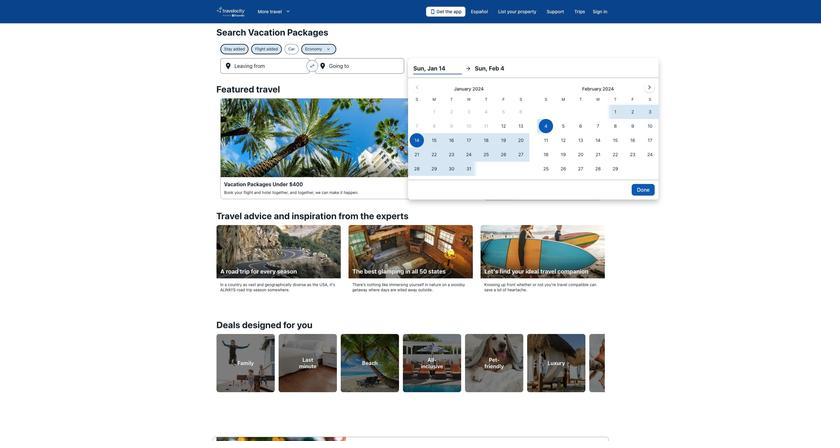 Task type: locate. For each thing, give the bounding box(es) containing it.
main content
[[0, 23, 822, 442]]

previous image
[[213, 358, 220, 365]]

swap origin and destination values image
[[310, 63, 315, 69]]



Task type: describe. For each thing, give the bounding box(es) containing it.
previous month image
[[414, 84, 421, 91]]

download the app button image
[[430, 9, 436, 14]]

featured travel region
[[213, 80, 609, 207]]

next image
[[601, 358, 609, 365]]

travel advice and inspiration from the experts region
[[213, 207, 609, 305]]

travelocity logo image
[[216, 6, 245, 17]]

next month image
[[646, 84, 654, 91]]



